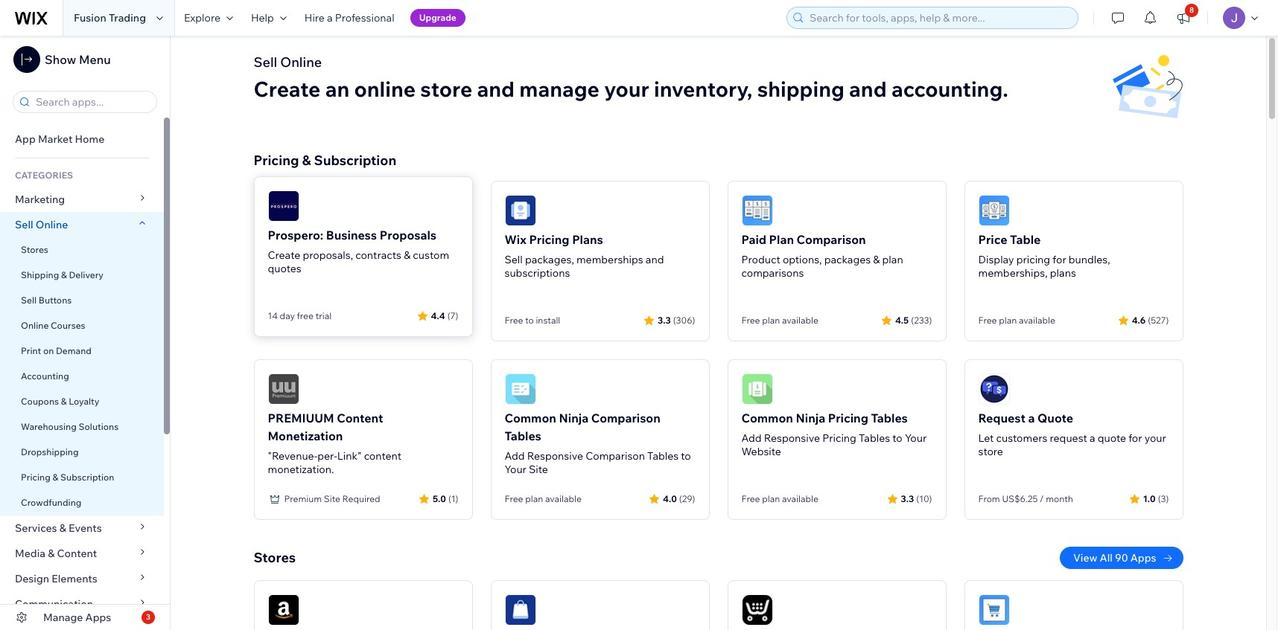 Task type: vqa. For each thing, say whether or not it's contained in the screenshot.


Task type: locate. For each thing, give the bounding box(es) containing it.
4.4 (7)
[[431, 310, 458, 321]]

0 horizontal spatial responsive
[[527, 450, 583, 463]]

1 ninja from the left
[[559, 411, 588, 426]]

1 horizontal spatial your
[[905, 432, 927, 445]]

1 horizontal spatial content
[[337, 411, 383, 426]]

4.5 (233)
[[895, 315, 932, 326]]

shipping
[[757, 76, 844, 102]]

your inside the common ninja comparison tables add responsive comparison tables to your site
[[505, 463, 526, 477]]

1 vertical spatial a
[[1028, 411, 1035, 426]]

packages,
[[525, 253, 574, 267]]

common for common ninja comparison tables
[[505, 411, 556, 426]]

buttons
[[39, 295, 72, 306]]

plan for paid plan comparison
[[762, 315, 780, 326]]

sell left buttons
[[21, 295, 37, 306]]

0 vertical spatial site
[[529, 463, 548, 477]]

0 vertical spatial responsive
[[764, 432, 820, 445]]

price
[[978, 232, 1007, 247]]

free plan available
[[741, 315, 818, 326], [978, 315, 1055, 326], [505, 494, 582, 505], [741, 494, 818, 505]]

0 horizontal spatial common
[[505, 411, 556, 426]]

1 horizontal spatial store
[[978, 445, 1003, 459]]

and right memberships
[[646, 253, 664, 267]]

1 vertical spatial subscription
[[60, 472, 114, 483]]

online inside online courses "link"
[[21, 320, 49, 331]]

ninja inside common ninja pricing tables add responsive pricing tables to your website
[[796, 411, 825, 426]]

your right manage
[[604, 76, 649, 102]]

free down comparisons
[[741, 315, 760, 326]]

show
[[45, 52, 76, 67]]

comparison inside paid plan comparison product options, packages & plan comparisons
[[797, 232, 866, 247]]

create down prospero:
[[268, 249, 300, 262]]

common inside the common ninja comparison tables add responsive comparison tables to your site
[[505, 411, 556, 426]]

your right quote
[[1144, 432, 1166, 445]]

0 vertical spatial for
[[1053, 253, 1066, 267]]

4.5
[[895, 315, 909, 326]]

0 vertical spatial pricing & subscription
[[254, 152, 396, 169]]

1 vertical spatial to
[[892, 432, 902, 445]]

pricing inside "link"
[[21, 472, 50, 483]]

0 horizontal spatial store
[[420, 76, 472, 102]]

free for wix pricing plans
[[505, 315, 523, 326]]

0 horizontal spatial for
[[1053, 253, 1066, 267]]

online down marketing
[[36, 218, 68, 232]]

online store logo image
[[741, 595, 773, 626]]

90
[[1115, 552, 1128, 565]]

1 vertical spatial create
[[268, 249, 300, 262]]

marketing
[[15, 193, 65, 206]]

apps inside "sidebar" element
[[85, 611, 111, 625]]

trading
[[109, 11, 146, 25]]

pricing
[[1016, 253, 1050, 267]]

to
[[525, 315, 534, 326], [892, 432, 902, 445], [681, 450, 691, 463]]

0 vertical spatial add
[[741, 432, 762, 445]]

plan inside paid plan comparison product options, packages & plan comparisons
[[882, 253, 903, 267]]

comparison for common ninja comparison tables
[[591, 411, 660, 426]]

1 vertical spatial 3.3
[[901, 493, 914, 505]]

1 vertical spatial content
[[57, 547, 97, 561]]

common
[[505, 411, 556, 426], [741, 411, 793, 426]]

0 vertical spatial online
[[280, 54, 322, 71]]

stores
[[21, 244, 48, 255], [254, 550, 296, 567]]

1 vertical spatial your
[[1144, 432, 1166, 445]]

a right hire
[[327, 11, 333, 25]]

to up 3.3 (10)
[[892, 432, 902, 445]]

content inside "sidebar" element
[[57, 547, 97, 561]]

apps right manage
[[85, 611, 111, 625]]

dropshipping link
[[0, 440, 164, 465]]

customers
[[996, 432, 1047, 445]]

3.3
[[658, 315, 671, 326], [901, 493, 914, 505]]

tables
[[871, 411, 908, 426], [505, 429, 541, 444], [859, 432, 890, 445], [647, 450, 679, 463]]

1 horizontal spatial site
[[529, 463, 548, 477]]

available down memberships,
[[1019, 315, 1055, 326]]

create inside sell online create an online store and manage your inventory, shipping and accounting.
[[254, 76, 321, 102]]

sell inside sell online create an online store and manage your inventory, shipping and accounting.
[[254, 54, 277, 71]]

install
[[536, 315, 560, 326]]

trial
[[316, 311, 332, 322]]

and right shipping
[[849, 76, 887, 102]]

common ninja comparison tables logo image
[[505, 374, 536, 405]]

free left install
[[505, 315, 523, 326]]

1 common from the left
[[505, 411, 556, 426]]

options,
[[783, 253, 822, 267]]

1 vertical spatial comparison
[[591, 411, 660, 426]]

0 vertical spatial apps
[[1130, 552, 1156, 565]]

1 vertical spatial for
[[1128, 432, 1142, 445]]

1 vertical spatial pricing & subscription
[[21, 472, 114, 483]]

1 horizontal spatial add
[[741, 432, 762, 445]]

1 horizontal spatial responsive
[[764, 432, 820, 445]]

Search apps... field
[[31, 92, 152, 112]]

on
[[43, 346, 54, 357]]

0 vertical spatial stores
[[21, 244, 48, 255]]

online inside sell online create an online store and manage your inventory, shipping and accounting.
[[280, 54, 322, 71]]

subscription
[[314, 152, 396, 169], [60, 472, 114, 483]]

1 horizontal spatial stores
[[254, 550, 296, 567]]

1 horizontal spatial for
[[1128, 432, 1142, 445]]

2 vertical spatial comparison
[[586, 450, 645, 463]]

sell down help
[[254, 54, 277, 71]]

online up print
[[21, 320, 49, 331]]

upgrade button
[[410, 9, 465, 27]]

1 horizontal spatial to
[[681, 450, 691, 463]]

view all 90 apps
[[1073, 552, 1156, 565]]

0 vertical spatial a
[[327, 11, 333, 25]]

shipping & delivery
[[21, 270, 104, 281]]

for right quote
[[1128, 432, 1142, 445]]

2 horizontal spatial to
[[892, 432, 902, 445]]

us$6.25
[[1002, 494, 1038, 505]]

subscription down an
[[314, 152, 396, 169]]

0 vertical spatial create
[[254, 76, 321, 102]]

a left quote
[[1090, 432, 1095, 445]]

and for store
[[477, 76, 515, 102]]

media & content link
[[0, 541, 164, 567]]

pricing & subscription up prospero: business proposals  logo
[[254, 152, 396, 169]]

plan
[[882, 253, 903, 267], [762, 315, 780, 326], [999, 315, 1017, 326], [525, 494, 543, 505], [762, 494, 780, 505]]

0 vertical spatial your
[[604, 76, 649, 102]]

2 horizontal spatial and
[[849, 76, 887, 102]]

create left an
[[254, 76, 321, 102]]

0 horizontal spatial your
[[604, 76, 649, 102]]

ninja for pricing
[[796, 411, 825, 426]]

online courses link
[[0, 314, 164, 339]]

add inside common ninja pricing tables add responsive pricing tables to your website
[[741, 432, 762, 445]]

responsive inside the common ninja comparison tables add responsive comparison tables to your site
[[527, 450, 583, 463]]

2 common from the left
[[741, 411, 793, 426]]

premium
[[284, 494, 322, 505]]

1 horizontal spatial a
[[1028, 411, 1035, 426]]

common down 'common ninja comparison tables logo'
[[505, 411, 556, 426]]

0 vertical spatial store
[[420, 76, 472, 102]]

add inside the common ninja comparison tables add responsive comparison tables to your site
[[505, 450, 525, 463]]

2 ninja from the left
[[796, 411, 825, 426]]

for right pricing
[[1053, 253, 1066, 267]]

add for common ninja pricing tables
[[741, 432, 762, 445]]

to for common ninja pricing tables
[[892, 432, 902, 445]]

courses
[[51, 320, 85, 331]]

a up customers
[[1028, 411, 1035, 426]]

for inside price table display pricing for bundles, memberships, plans
[[1053, 253, 1066, 267]]

0 vertical spatial your
[[905, 432, 927, 445]]

store down request
[[978, 445, 1003, 459]]

stores inside "sidebar" element
[[21, 244, 48, 255]]

pricing inside wix pricing plans sell packages, memberships and subscriptions
[[529, 232, 569, 247]]

solutions
[[79, 422, 119, 433]]

sell down marketing
[[15, 218, 33, 232]]

comparisons
[[741, 267, 804, 280]]

0 horizontal spatial to
[[525, 315, 534, 326]]

store inside sell online create an online store and manage your inventory, shipping and accounting.
[[420, 76, 472, 102]]

(7)
[[447, 310, 458, 321]]

apps right 90
[[1130, 552, 1156, 565]]

your
[[604, 76, 649, 102], [1144, 432, 1166, 445]]

0 horizontal spatial stores
[[21, 244, 48, 255]]

& inside paid plan comparison product options, packages & plan comparisons
[[873, 253, 880, 267]]

free to install
[[505, 315, 560, 326]]

0 horizontal spatial 3.3
[[658, 315, 671, 326]]

to inside common ninja pricing tables add responsive pricing tables to your website
[[892, 432, 902, 445]]

add down common ninja pricing tables logo
[[741, 432, 762, 445]]

free down memberships,
[[978, 315, 997, 326]]

content up link"
[[337, 411, 383, 426]]

quote
[[1098, 432, 1126, 445]]

market
[[38, 133, 73, 146]]

1 horizontal spatial ninja
[[796, 411, 825, 426]]

available for paid plan comparison
[[782, 315, 818, 326]]

product
[[741, 253, 780, 267]]

table
[[1010, 232, 1041, 247]]

0 horizontal spatial and
[[477, 76, 515, 102]]

0 horizontal spatial ninja
[[559, 411, 588, 426]]

communication
[[15, 598, 95, 611]]

1 vertical spatial your
[[505, 463, 526, 477]]

your for common ninja pricing tables
[[905, 432, 927, 445]]

your inside common ninja pricing tables add responsive pricing tables to your website
[[905, 432, 927, 445]]

content
[[337, 411, 383, 426], [57, 547, 97, 561]]

free down website at bottom right
[[741, 494, 760, 505]]

1 vertical spatial online
[[36, 218, 68, 232]]

to left install
[[525, 315, 534, 326]]

1 vertical spatial stores
[[254, 550, 296, 567]]

0 horizontal spatial apps
[[85, 611, 111, 625]]

dropshipping
[[21, 447, 79, 458]]

from us$6.25 / month
[[978, 494, 1073, 505]]

and left manage
[[477, 76, 515, 102]]

add down 'common ninja comparison tables logo'
[[505, 450, 525, 463]]

2 vertical spatial to
[[681, 450, 691, 463]]

content up elements
[[57, 547, 97, 561]]

pricing & subscription down dropshipping link
[[21, 472, 114, 483]]

services & events
[[15, 522, 102, 535]]

1 horizontal spatial your
[[1144, 432, 1166, 445]]

0 horizontal spatial subscription
[[60, 472, 114, 483]]

a for quote
[[1028, 411, 1035, 426]]

ninja inside the common ninja comparison tables add responsive comparison tables to your site
[[559, 411, 588, 426]]

proposals,
[[303, 249, 353, 262]]

available down common ninja pricing tables add responsive pricing tables to your website
[[782, 494, 818, 505]]

online
[[280, 54, 322, 71], [36, 218, 68, 232], [21, 320, 49, 331]]

and inside wix pricing plans sell packages, memberships and subscriptions
[[646, 253, 664, 267]]

store right online
[[420, 76, 472, 102]]

wix pricing plans logo image
[[505, 195, 536, 226]]

0 horizontal spatial a
[[327, 11, 333, 25]]

monetization
[[268, 429, 343, 444]]

0 vertical spatial content
[[337, 411, 383, 426]]

subscription down dropshipping link
[[60, 472, 114, 483]]

online inside sell online link
[[36, 218, 68, 232]]

free plan available for paid plan comparison
[[741, 315, 818, 326]]

1 vertical spatial responsive
[[527, 450, 583, 463]]

design elements
[[15, 573, 97, 586]]

a
[[327, 11, 333, 25], [1028, 411, 1035, 426], [1090, 432, 1095, 445]]

stores up shipping
[[21, 244, 48, 255]]

& inside prospero: business proposals create proposals, contracts & custom quotes
[[404, 249, 411, 262]]

sell for sell buttons
[[21, 295, 37, 306]]

manage
[[43, 611, 83, 625]]

&
[[302, 152, 311, 169], [404, 249, 411, 262], [873, 253, 880, 267], [61, 270, 67, 281], [61, 396, 67, 407], [52, 472, 58, 483], [59, 522, 66, 535], [48, 547, 55, 561]]

sell down wix
[[505, 253, 523, 267]]

common down common ninja pricing tables logo
[[741, 411, 793, 426]]

2 vertical spatial a
[[1090, 432, 1095, 445]]

available for common ninja comparison tables
[[545, 494, 582, 505]]

add
[[741, 432, 762, 445], [505, 450, 525, 463]]

0 horizontal spatial add
[[505, 450, 525, 463]]

common for common ninja pricing tables
[[741, 411, 793, 426]]

paid plan comparison product options, packages & plan comparisons
[[741, 232, 903, 280]]

pricing
[[254, 152, 299, 169], [529, 232, 569, 247], [828, 411, 868, 426], [822, 432, 856, 445], [21, 472, 50, 483]]

1 vertical spatial site
[[324, 494, 340, 505]]

hire
[[304, 11, 325, 25]]

free
[[505, 315, 523, 326], [741, 315, 760, 326], [978, 315, 997, 326], [505, 494, 523, 505], [741, 494, 760, 505]]

content
[[364, 450, 402, 463]]

day
[[280, 311, 295, 322]]

request a quote logo image
[[978, 374, 1010, 405]]

2 vertical spatial online
[[21, 320, 49, 331]]

design elements link
[[0, 567, 164, 592]]

let
[[978, 432, 994, 445]]

1 horizontal spatial pricing & subscription
[[254, 152, 396, 169]]

3.3 left (306)
[[658, 315, 671, 326]]

hire a professional
[[304, 11, 394, 25]]

online down hire
[[280, 54, 322, 71]]

1 vertical spatial add
[[505, 450, 525, 463]]

app market home link
[[0, 127, 164, 152]]

premiuum content monetization logo image
[[268, 374, 299, 405]]

store
[[420, 76, 472, 102], [978, 445, 1003, 459]]

comparison
[[797, 232, 866, 247], [591, 411, 660, 426], [586, 450, 645, 463]]

1 horizontal spatial subscription
[[314, 152, 396, 169]]

1 vertical spatial apps
[[85, 611, 111, 625]]

0 horizontal spatial pricing & subscription
[[21, 472, 114, 483]]

sell for sell online create an online store and manage your inventory, shipping and accounting.
[[254, 54, 277, 71]]

0 horizontal spatial content
[[57, 547, 97, 561]]

free right (1) at the left bottom
[[505, 494, 523, 505]]

3.3 for common ninja pricing tables
[[901, 493, 914, 505]]

1 vertical spatial store
[[978, 445, 1003, 459]]

0 vertical spatial 3.3
[[658, 315, 671, 326]]

pricing & subscription
[[254, 152, 396, 169], [21, 472, 114, 483]]

sell buttons
[[21, 295, 72, 306]]

crowdfunding link
[[0, 491, 164, 516]]

pricing & subscription inside pricing & subscription "link"
[[21, 472, 114, 483]]

0 horizontal spatial your
[[505, 463, 526, 477]]

available down the common ninja comparison tables add responsive comparison tables to your site at the bottom of the page
[[545, 494, 582, 505]]

to up (29)
[[681, 450, 691, 463]]

0 vertical spatial comparison
[[797, 232, 866, 247]]

prospero:
[[268, 228, 323, 243]]

3.3 left (10)
[[901, 493, 914, 505]]

2 horizontal spatial a
[[1090, 432, 1095, 445]]

plan
[[769, 232, 794, 247]]

amazon logo image
[[268, 595, 299, 626]]

and for memberships
[[646, 253, 664, 267]]

proposals
[[380, 228, 437, 243]]

(10)
[[916, 493, 932, 505]]

common inside common ninja pricing tables add responsive pricing tables to your website
[[741, 411, 793, 426]]

1.0
[[1143, 493, 1156, 505]]

free plan available for common ninja pricing tables
[[741, 494, 818, 505]]

professional
[[335, 11, 394, 25]]

responsive inside common ninja pricing tables add responsive pricing tables to your website
[[764, 432, 820, 445]]

0 vertical spatial subscription
[[314, 152, 396, 169]]

to inside the common ninja comparison tables add responsive comparison tables to your site
[[681, 450, 691, 463]]

contracts
[[355, 249, 401, 262]]

1 horizontal spatial common
[[741, 411, 793, 426]]

sell
[[254, 54, 277, 71], [15, 218, 33, 232], [505, 253, 523, 267], [21, 295, 37, 306]]

available down comparisons
[[782, 315, 818, 326]]

1 horizontal spatial and
[[646, 253, 664, 267]]

1 horizontal spatial apps
[[1130, 552, 1156, 565]]

1 horizontal spatial 3.3
[[901, 493, 914, 505]]

stores up amazon logo
[[254, 550, 296, 567]]

common ninja pricing tables logo image
[[741, 374, 773, 405]]



Task type: describe. For each thing, give the bounding box(es) containing it.
comparison for paid plan comparison
[[797, 232, 866, 247]]

services
[[15, 522, 57, 535]]

manage apps
[[43, 611, 111, 625]]

elements
[[52, 573, 97, 586]]

plan for common ninja comparison tables
[[525, 494, 543, 505]]

app market home
[[15, 133, 104, 146]]

accounting.
[[891, 76, 1008, 102]]

free for paid plan comparison
[[741, 315, 760, 326]]

price table display pricing for bundles, memberships, plans
[[978, 232, 1110, 280]]

4.0
[[663, 493, 677, 505]]

responsive for comparison
[[527, 450, 583, 463]]

online for sell online
[[36, 218, 68, 232]]

free plan available for common ninja comparison tables
[[505, 494, 582, 505]]

sell online
[[15, 218, 68, 232]]

3
[[146, 613, 150, 623]]

monetization.
[[268, 463, 334, 477]]

crowdfunding
[[21, 498, 81, 509]]

4.4
[[431, 310, 445, 321]]

coupons
[[21, 396, 59, 407]]

3.3 for wix pricing plans
[[658, 315, 671, 326]]

categories
[[15, 170, 73, 181]]

premiuum content monetization "revenue-per-link" content monetization.
[[268, 411, 402, 477]]

accounting link
[[0, 364, 164, 390]]

to for common ninja comparison tables
[[681, 450, 691, 463]]

& inside "link"
[[52, 472, 58, 483]]

sell inside wix pricing plans sell packages, memberships and subscriptions
[[505, 253, 523, 267]]

store inside request a quote let customers request a quote for your store
[[978, 445, 1003, 459]]

subscriptions
[[505, 267, 570, 280]]

free
[[297, 311, 314, 322]]

from
[[978, 494, 1000, 505]]

plans
[[1050, 267, 1076, 280]]

ninja for comparison
[[559, 411, 588, 426]]

sidebar element
[[0, 36, 171, 631]]

paid plan comparison logo image
[[741, 195, 773, 226]]

an
[[325, 76, 349, 102]]

fusion trading
[[74, 11, 146, 25]]

premiuum
[[268, 411, 334, 426]]

online for sell online create an online store and manage your inventory, shipping and accounting.
[[280, 54, 322, 71]]

pricing & subscription link
[[0, 465, 164, 491]]

packages
[[824, 253, 871, 267]]

wix pricing plans sell packages, memberships and subscriptions
[[505, 232, 664, 280]]

responsive for pricing
[[764, 432, 820, 445]]

sell online create an online store and manage your inventory, shipping and accounting.
[[254, 54, 1008, 102]]

inventory,
[[654, 76, 753, 102]]

explore
[[184, 11, 220, 25]]

print on demand
[[21, 346, 92, 357]]

coupons & loyalty link
[[0, 390, 164, 415]]

(1)
[[448, 493, 458, 505]]

shipping & delivery link
[[0, 263, 164, 288]]

plan for price table
[[999, 315, 1017, 326]]

stores link
[[0, 238, 164, 263]]

your inside sell online create an online store and manage your inventory, shipping and accounting.
[[604, 76, 649, 102]]

plan for common ninja pricing tables
[[762, 494, 780, 505]]

your inside request a quote let customers request a quote for your store
[[1144, 432, 1166, 445]]

4.0 (29)
[[663, 493, 695, 505]]

free plan available for price table
[[978, 315, 1055, 326]]

your for common ninja comparison tables
[[505, 463, 526, 477]]

create inside prospero: business proposals create proposals, contracts & custom quotes
[[268, 249, 300, 262]]

services & events link
[[0, 516, 164, 541]]

site inside the common ninja comparison tables add responsive comparison tables to your site
[[529, 463, 548, 477]]

a for professional
[[327, 11, 333, 25]]

add for common ninja comparison tables
[[505, 450, 525, 463]]

sell buttons link
[[0, 288, 164, 314]]

/
[[1040, 494, 1044, 505]]

show menu
[[45, 52, 111, 67]]

show menu button
[[13, 46, 111, 73]]

app
[[15, 133, 36, 146]]

available for common ninja pricing tables
[[782, 494, 818, 505]]

demand
[[56, 346, 92, 357]]

loyalty
[[69, 396, 99, 407]]

"revenue-
[[268, 450, 317, 463]]

bundles,
[[1069, 253, 1110, 267]]

subscription inside pricing & subscription "link"
[[60, 472, 114, 483]]

wix stores logo image
[[505, 595, 536, 626]]

display
[[978, 253, 1014, 267]]

view all 90 apps link
[[1060, 547, 1183, 570]]

plans
[[572, 232, 603, 247]]

common ninja comparison tables add responsive comparison tables to your site
[[505, 411, 691, 477]]

memberships,
[[978, 267, 1048, 280]]

sell for sell online
[[15, 218, 33, 232]]

manage
[[519, 76, 599, 102]]

0 vertical spatial to
[[525, 315, 534, 326]]

0 horizontal spatial site
[[324, 494, 340, 505]]

ecommerce store by powr logo image
[[978, 595, 1010, 626]]

warehousing solutions link
[[0, 415, 164, 440]]

price table logo image
[[978, 195, 1010, 226]]

events
[[69, 522, 102, 535]]

free for common ninja pricing tables
[[741, 494, 760, 505]]

8
[[1189, 5, 1194, 15]]

3.3 (10)
[[901, 493, 932, 505]]

quotes
[[268, 262, 301, 276]]

common ninja pricing tables add responsive pricing tables to your website
[[741, 411, 927, 459]]

for inside request a quote let customers request a quote for your store
[[1128, 432, 1142, 445]]

online courses
[[21, 320, 85, 331]]

available for price table
[[1019, 315, 1055, 326]]

prospero: business proposals  logo image
[[268, 191, 299, 222]]

quote
[[1038, 411, 1073, 426]]

help button
[[242, 0, 296, 36]]

link"
[[337, 450, 362, 463]]

home
[[75, 133, 104, 146]]

request
[[1050, 432, 1087, 445]]

5.0 (1)
[[433, 493, 458, 505]]

Search for tools, apps, help & more... field
[[805, 7, 1073, 28]]

3.3 (306)
[[658, 315, 695, 326]]

4.6
[[1132, 315, 1146, 326]]

free for price table
[[978, 315, 997, 326]]

content inside premiuum content monetization "revenue-per-link" content monetization.
[[337, 411, 383, 426]]

per-
[[317, 450, 337, 463]]

view
[[1073, 552, 1097, 565]]

month
[[1046, 494, 1073, 505]]

online
[[354, 76, 416, 102]]

sell online link
[[0, 212, 164, 238]]

premium site required
[[284, 494, 380, 505]]

8 button
[[1167, 0, 1200, 36]]

free for common ninja comparison tables
[[505, 494, 523, 505]]

wix
[[505, 232, 526, 247]]

print
[[21, 346, 41, 357]]

delivery
[[69, 270, 104, 281]]



